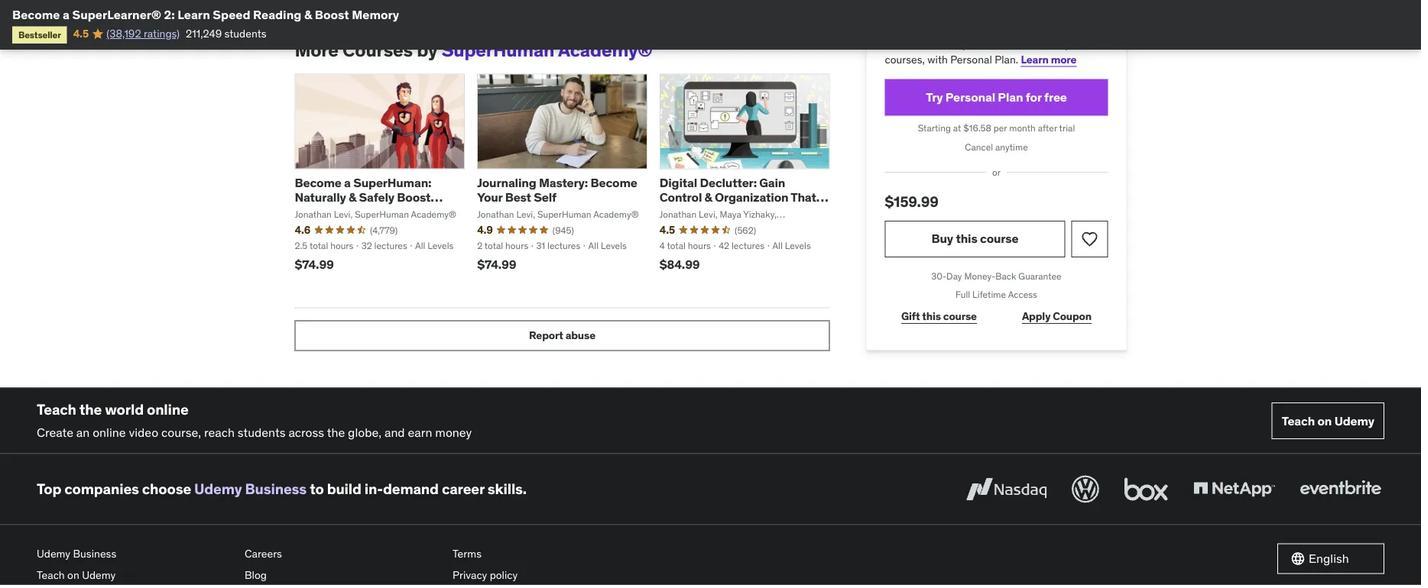 Task type: describe. For each thing, give the bounding box(es) containing it.
1 vertical spatial learn
[[1021, 53, 1049, 66]]

4.5 for (562)
[[660, 223, 675, 237]]

1 vertical spatial online
[[93, 425, 126, 441]]

trial
[[1059, 123, 1075, 134]]

privacy policy link
[[453, 565, 648, 586]]

small image
[[1290, 552, 1306, 567]]

total for become a superhuman: naturally & safely boost testosterone
[[310, 241, 328, 252]]

get this course, plus 11,000+ of our top-rated courses, with personal plan.
[[885, 38, 1101, 66]]

buy this course
[[932, 231, 1019, 247]]

2.5 total hours
[[295, 241, 354, 252]]

companies
[[64, 481, 139, 499]]

1 vertical spatial personal
[[946, 90, 995, 105]]

journaling mastery: become your best self jonathan levi, superhuman academy®
[[477, 175, 639, 221]]

become a superlearner® 2: learn speed reading & boost memory
[[12, 6, 399, 22]]

jonathan levi, superhuman academy®
[[295, 209, 456, 221]]

lectures for testosterone
[[374, 241, 407, 252]]

4779 reviews element
[[370, 224, 398, 237]]

0 vertical spatial udemy business link
[[194, 481, 307, 499]]

after
[[1038, 123, 1057, 134]]

top
[[37, 481, 61, 499]]

journaling
[[477, 175, 536, 191]]

2 levels from the left
[[601, 241, 627, 252]]

1 vertical spatial udemy business link
[[37, 544, 232, 565]]

academy® inside jonathan levi, maya yizhaky, superhuman academy®
[[716, 222, 761, 233]]

all levels for become a superhuman: naturally & safely boost testosterone
[[415, 241, 454, 252]]

become a superhuman: naturally & safely boost testosterone link
[[295, 175, 443, 220]]

(4,779)
[[370, 225, 398, 236]]

2 all from the left
[[588, 241, 599, 252]]

all for become a superhuman: naturally & safely boost testosterone
[[415, 241, 425, 252]]

0 vertical spatial learn
[[178, 6, 210, 22]]

personal inside get this course, plus 11,000+ of our top-rated courses, with personal plan.
[[950, 53, 992, 66]]

jonathan for testosterone
[[295, 209, 332, 221]]

box image
[[1121, 473, 1172, 507]]

become a superhuman: naturally & safely boost testosterone
[[295, 175, 431, 220]]

4 total hours
[[660, 241, 711, 252]]

superlearner®
[[72, 6, 161, 22]]

academy® inside the journaling mastery: become your best self jonathan levi, superhuman academy®
[[593, 209, 639, 221]]

teach inside udemy business teach on udemy
[[37, 569, 65, 583]]

digital declutter: gain control & organization that lasts! link
[[660, 175, 828, 220]]

volkswagen image
[[1069, 473, 1102, 507]]

levi, inside the journaling mastery: become your best self jonathan levi, superhuman academy®
[[516, 209, 535, 221]]

self
[[534, 190, 556, 206]]

2 all levels from the left
[[588, 241, 627, 252]]

of
[[1025, 38, 1035, 51]]

with
[[928, 53, 948, 66]]

2 total hours
[[477, 241, 528, 252]]

gift this course link
[[885, 302, 993, 332]]

rated
[[1076, 38, 1101, 51]]

2.5
[[295, 241, 308, 252]]

or
[[992, 167, 1001, 179]]

globe,
[[348, 425, 382, 441]]

teach for the
[[37, 401, 76, 419]]

total for journaling mastery: become your best self
[[485, 241, 503, 252]]

top companies choose udemy business to build in-demand career skills.
[[37, 481, 527, 499]]

0 vertical spatial on
[[1318, 414, 1332, 429]]

control
[[660, 190, 702, 206]]

blog link
[[245, 565, 440, 586]]

30-
[[931, 270, 946, 282]]

1 vertical spatial teach on udemy link
[[37, 565, 232, 586]]

for
[[1026, 90, 1042, 105]]

1 vertical spatial the
[[327, 425, 345, 441]]

careers link
[[245, 544, 440, 565]]

testosterone
[[295, 205, 369, 220]]

more
[[1051, 53, 1077, 66]]

course for buy this course
[[980, 231, 1019, 247]]

in-
[[365, 481, 383, 499]]

top-
[[1055, 38, 1076, 51]]

demand
[[383, 481, 439, 499]]

to
[[310, 481, 324, 499]]

anytime
[[995, 142, 1028, 153]]

0 vertical spatial teach on udemy link
[[1272, 403, 1384, 440]]

create
[[37, 425, 73, 441]]

levi, for control
[[699, 209, 718, 221]]

back
[[996, 270, 1016, 282]]

211,249 students
[[186, 27, 266, 40]]

an
[[76, 425, 90, 441]]

4.5 for (38,192 ratings)
[[73, 27, 89, 40]]

lifetime
[[972, 289, 1006, 301]]

gain
[[759, 175, 785, 191]]

careers
[[245, 548, 282, 562]]

30-day money-back guarantee full lifetime access
[[931, 270, 1062, 301]]

try
[[926, 90, 943, 105]]

& for digital
[[705, 190, 712, 206]]

on inside udemy business teach on udemy
[[67, 569, 79, 583]]

0 horizontal spatial &
[[304, 6, 312, 22]]

terms link
[[453, 544, 648, 565]]

more
[[295, 39, 339, 62]]

at
[[953, 123, 961, 134]]

boost inside become a superhuman: naturally & safely boost testosterone
[[397, 190, 431, 206]]

earn
[[408, 425, 432, 441]]

lasts!
[[660, 205, 693, 220]]

11,000+
[[985, 38, 1023, 51]]

learn more
[[1021, 53, 1077, 66]]

superhuman academy® link
[[441, 39, 653, 62]]

reading
[[253, 6, 301, 22]]

more courses by superhuman academy®
[[295, 39, 653, 62]]

$74.99 for journaling mastery: become your best self
[[477, 257, 516, 273]]

(562)
[[735, 225, 756, 236]]

teach the world online create an online video course, reach students across the globe, and earn money
[[37, 401, 472, 441]]

945 reviews element
[[553, 224, 574, 237]]

skills.
[[488, 481, 527, 499]]

course for gift this course
[[943, 310, 977, 324]]

nasdaq image
[[962, 473, 1050, 507]]

naturally
[[295, 190, 346, 206]]

31
[[536, 241, 545, 252]]

gift this course
[[901, 310, 977, 324]]

all for digital declutter: gain control & organization that lasts!
[[772, 241, 783, 252]]

your
[[477, 190, 503, 206]]



Task type: locate. For each thing, give the bounding box(es) containing it.
1 vertical spatial this
[[956, 231, 977, 247]]

privacy
[[453, 569, 487, 583]]

&
[[304, 6, 312, 22], [349, 190, 356, 206], [705, 190, 712, 206]]

this for gift
[[922, 310, 941, 324]]

lectures down 562 reviews element
[[732, 241, 765, 252]]

udemy
[[1334, 414, 1375, 429], [194, 481, 242, 499], [37, 548, 70, 562], [82, 569, 116, 583]]

0 horizontal spatial jonathan
[[295, 209, 332, 221]]

2 total from the left
[[485, 241, 503, 252]]

0 horizontal spatial hours
[[330, 241, 354, 252]]

2 horizontal spatial all levels
[[772, 241, 811, 252]]

students right reach
[[238, 425, 286, 441]]

udemy business link down reach
[[194, 481, 307, 499]]

jonathan down naturally
[[295, 209, 332, 221]]

levi, left maya
[[699, 209, 718, 221]]

per
[[994, 123, 1007, 134]]

digital
[[660, 175, 697, 191]]

1 vertical spatial students
[[238, 425, 286, 441]]

3 lectures from the left
[[732, 241, 765, 252]]

become
[[12, 6, 60, 22], [295, 175, 342, 191], [591, 175, 637, 191]]

apply coupon
[[1022, 310, 1092, 324]]

course,
[[925, 38, 960, 51], [161, 425, 201, 441]]

day
[[946, 270, 962, 282]]

2 horizontal spatial all
[[772, 241, 783, 252]]

0 vertical spatial a
[[63, 6, 69, 22]]

personal down plus
[[950, 53, 992, 66]]

1 horizontal spatial $74.99
[[477, 257, 516, 273]]

0 horizontal spatial levels
[[428, 241, 454, 252]]

levels left the 4
[[601, 241, 627, 252]]

1 vertical spatial on
[[67, 569, 79, 583]]

teach for on
[[1282, 414, 1315, 429]]

1 horizontal spatial &
[[349, 190, 356, 206]]

& right reading on the left top
[[304, 6, 312, 22]]

money
[[435, 425, 472, 441]]

4.5 up the 4
[[660, 223, 675, 237]]

1 vertical spatial course,
[[161, 425, 201, 441]]

1 horizontal spatial boost
[[397, 190, 431, 206]]

2 hours from the left
[[505, 241, 528, 252]]

apply coupon button
[[1006, 302, 1108, 332]]

2
[[477, 241, 483, 252]]

0 vertical spatial course,
[[925, 38, 960, 51]]

1 hours from the left
[[330, 241, 354, 252]]

1 horizontal spatial a
[[344, 175, 351, 191]]

$84.99
[[660, 257, 700, 273]]

journaling mastery: become your best self link
[[477, 175, 637, 206]]

1 horizontal spatial all
[[588, 241, 599, 252]]

course inside button
[[980, 231, 1019, 247]]

all levels right 31 lectures at top
[[588, 241, 627, 252]]

abuse
[[565, 329, 595, 343]]

0 horizontal spatial all levels
[[415, 241, 454, 252]]

levi, for naturally
[[334, 209, 353, 221]]

all right 31 lectures at top
[[588, 241, 599, 252]]

money-
[[964, 270, 996, 282]]

wishlist image
[[1081, 230, 1099, 249]]

1 vertical spatial course
[[943, 310, 977, 324]]

4.9
[[477, 223, 493, 237]]

2 horizontal spatial become
[[591, 175, 637, 191]]

starting
[[918, 123, 951, 134]]

2 horizontal spatial total
[[667, 241, 686, 252]]

0 horizontal spatial all
[[415, 241, 425, 252]]

3 all levels from the left
[[772, 241, 811, 252]]

1 levi, from the left
[[334, 209, 353, 221]]

1 horizontal spatial 4.5
[[660, 223, 675, 237]]

0 horizontal spatial online
[[93, 425, 126, 441]]

0 horizontal spatial teach on udemy link
[[37, 565, 232, 586]]

levi, inside jonathan levi, maya yizhaky, superhuman academy®
[[699, 209, 718, 221]]

report
[[529, 329, 563, 343]]

all right 32 lectures
[[415, 241, 425, 252]]

0 horizontal spatial levi,
[[334, 209, 353, 221]]

become up bestseller
[[12, 6, 60, 22]]

hours for digital declutter: gain control & organization that lasts!
[[688, 241, 711, 252]]

business down companies
[[73, 548, 116, 562]]

business inside udemy business teach on udemy
[[73, 548, 116, 562]]

superhuman
[[441, 39, 555, 62], [355, 209, 409, 221], [537, 209, 591, 221], [660, 222, 714, 233]]

0 horizontal spatial a
[[63, 6, 69, 22]]

1 vertical spatial boost
[[397, 190, 431, 206]]

3 hours from the left
[[688, 241, 711, 252]]

reach
[[204, 425, 235, 441]]

levels for digital declutter: gain control & organization that lasts!
[[785, 241, 811, 252]]

2 $74.99 from the left
[[477, 257, 516, 273]]

$74.99 for become a superhuman: naturally & safely boost testosterone
[[295, 257, 334, 273]]

32 lectures
[[361, 241, 407, 252]]

superhuman right by on the left top of page
[[441, 39, 555, 62]]

jonathan inside the journaling mastery: become your best self jonathan levi, superhuman academy®
[[477, 209, 514, 221]]

jonathan inside jonathan levi, maya yizhaky, superhuman academy®
[[660, 209, 697, 221]]

online right an
[[93, 425, 126, 441]]

learn down of
[[1021, 53, 1049, 66]]

become up testosterone
[[295, 175, 342, 191]]

all levels for digital declutter: gain control & organization that lasts!
[[772, 241, 811, 252]]

0 vertical spatial personal
[[950, 53, 992, 66]]

4.5 down the "superlearner®"
[[73, 27, 89, 40]]

business
[[245, 481, 307, 499], [73, 548, 116, 562]]

teach inside teach the world online create an online video course, reach students across the globe, and earn money
[[37, 401, 76, 419]]

get
[[885, 38, 902, 51]]

buy this course button
[[885, 221, 1065, 258]]

3 jonathan from the left
[[660, 209, 697, 221]]

teach on udemy
[[1282, 414, 1375, 429]]

jonathan down the control
[[660, 209, 697, 221]]

month
[[1009, 123, 1036, 134]]

yizhaky,
[[743, 209, 777, 221]]

hours left the 31 at the left top
[[505, 241, 528, 252]]

4.6
[[295, 223, 310, 237]]

0 horizontal spatial on
[[67, 569, 79, 583]]

1 vertical spatial a
[[344, 175, 351, 191]]

0 horizontal spatial course
[[943, 310, 977, 324]]

this right buy
[[956, 231, 977, 247]]

all levels down yizhaky,
[[772, 241, 811, 252]]

& left safely
[[349, 190, 356, 206]]

1 $74.99 from the left
[[295, 257, 334, 273]]

3 levi, from the left
[[699, 209, 718, 221]]

1 horizontal spatial levels
[[601, 241, 627, 252]]

0 vertical spatial course
[[980, 231, 1019, 247]]

personal up $16.58
[[946, 90, 995, 105]]

0 horizontal spatial lectures
[[374, 241, 407, 252]]

hours left the 42 at the right top of the page
[[688, 241, 711, 252]]

plan.
[[995, 53, 1018, 66]]

career
[[442, 481, 485, 499]]

2:
[[164, 6, 175, 22]]

mastery:
[[539, 175, 588, 191]]

course, right video
[[161, 425, 201, 441]]

a left the "superlearner®"
[[63, 6, 69, 22]]

courses
[[343, 39, 413, 62]]

the up an
[[79, 401, 102, 419]]

become right mastery:
[[591, 175, 637, 191]]

& inside digital declutter: gain control & organization that lasts!
[[705, 190, 712, 206]]

1 horizontal spatial levi,
[[516, 209, 535, 221]]

levels for become a superhuman: naturally & safely boost testosterone
[[428, 241, 454, 252]]

3 all from the left
[[772, 241, 783, 252]]

1 levels from the left
[[428, 241, 454, 252]]

lectures for lasts!
[[732, 241, 765, 252]]

policy
[[490, 569, 518, 583]]

2 levi, from the left
[[516, 209, 535, 221]]

access
[[1008, 289, 1037, 301]]

2 jonathan from the left
[[477, 209, 514, 221]]

levels down that
[[785, 241, 811, 252]]

32
[[361, 241, 372, 252]]

udemy business link down choose
[[37, 544, 232, 565]]

english
[[1309, 552, 1349, 567]]

boost right safely
[[397, 190, 431, 206]]

1 horizontal spatial the
[[327, 425, 345, 441]]

learn more link
[[1021, 53, 1077, 66]]

organization
[[715, 190, 789, 206]]

this for get
[[905, 38, 922, 51]]

total right 2
[[485, 241, 503, 252]]

superhuman inside the journaling mastery: become your best self jonathan levi, superhuman academy®
[[537, 209, 591, 221]]

become inside the journaling mastery: become your best self jonathan levi, superhuman academy®
[[591, 175, 637, 191]]

the
[[79, 401, 102, 419], [327, 425, 345, 441]]

0 vertical spatial boost
[[315, 6, 349, 22]]

0 horizontal spatial boost
[[315, 6, 349, 22]]

across
[[289, 425, 324, 441]]

0 vertical spatial 4.5
[[73, 27, 89, 40]]

levi, down naturally
[[334, 209, 353, 221]]

1 jonathan from the left
[[295, 209, 332, 221]]

superhuman:
[[353, 175, 431, 191]]

students
[[224, 27, 266, 40], [238, 425, 286, 441]]

2 horizontal spatial levi,
[[699, 209, 718, 221]]

blog
[[245, 569, 267, 583]]

course up back on the top right
[[980, 231, 1019, 247]]

superhuman down lasts!
[[660, 222, 714, 233]]

1 all from the left
[[415, 241, 425, 252]]

1 vertical spatial 4.5
[[660, 223, 675, 237]]

1 horizontal spatial hours
[[505, 241, 528, 252]]

1 horizontal spatial teach on udemy link
[[1272, 403, 1384, 440]]

$159.99
[[885, 193, 939, 211]]

1 horizontal spatial course
[[980, 231, 1019, 247]]

1 horizontal spatial total
[[485, 241, 503, 252]]

jonathan
[[295, 209, 332, 221], [477, 209, 514, 221], [660, 209, 697, 221]]

1 horizontal spatial course,
[[925, 38, 960, 51]]

1 vertical spatial business
[[73, 548, 116, 562]]

3 total from the left
[[667, 241, 686, 252]]

try personal plan for free
[[926, 90, 1067, 105]]

0 horizontal spatial learn
[[178, 6, 210, 22]]

1 lectures from the left
[[374, 241, 407, 252]]

0 vertical spatial this
[[905, 38, 922, 51]]

2 horizontal spatial lectures
[[732, 241, 765, 252]]

course, inside teach the world online create an online video course, reach students across the globe, and earn money
[[161, 425, 201, 441]]

safely
[[359, 190, 394, 206]]

courses,
[[885, 53, 925, 66]]

guarantee
[[1019, 270, 1062, 282]]

udemy business teach on udemy
[[37, 548, 116, 583]]

1 total from the left
[[310, 241, 328, 252]]

(38,192 ratings)
[[106, 27, 180, 40]]

this right gift
[[922, 310, 941, 324]]

1 horizontal spatial jonathan
[[477, 209, 514, 221]]

learn up "211,249"
[[178, 6, 210, 22]]

that
[[791, 190, 816, 206]]

1 horizontal spatial business
[[245, 481, 307, 499]]

become for become a superhuman: naturally & safely boost testosterone
[[295, 175, 342, 191]]

superhuman inside jonathan levi, maya yizhaky, superhuman academy®
[[660, 222, 714, 233]]

1 horizontal spatial on
[[1318, 414, 1332, 429]]

starting at $16.58 per month after trial cancel anytime
[[918, 123, 1075, 153]]

0 vertical spatial online
[[147, 401, 189, 419]]

maya
[[720, 209, 741, 221]]

hours left the 32
[[330, 241, 354, 252]]

lectures down the 4779 reviews element
[[374, 241, 407, 252]]

0 horizontal spatial become
[[12, 6, 60, 22]]

digital declutter: gain control & organization that lasts!
[[660, 175, 816, 220]]

jonathan down your
[[477, 209, 514, 221]]

1 horizontal spatial lectures
[[547, 241, 580, 252]]

& inside become a superhuman: naturally & safely boost testosterone
[[349, 190, 356, 206]]

562 reviews element
[[735, 224, 756, 237]]

& for become
[[349, 190, 356, 206]]

buy
[[932, 231, 953, 247]]

total for digital declutter: gain control & organization that lasts!
[[667, 241, 686, 252]]

1 horizontal spatial become
[[295, 175, 342, 191]]

this inside get this course, plus 11,000+ of our top-rated courses, with personal plan.
[[905, 38, 922, 51]]

1 horizontal spatial learn
[[1021, 53, 1049, 66]]

levi,
[[334, 209, 353, 221], [516, 209, 535, 221], [699, 209, 718, 221]]

1 horizontal spatial online
[[147, 401, 189, 419]]

$16.58
[[963, 123, 991, 134]]

declutter:
[[700, 175, 757, 191]]

2 horizontal spatial &
[[705, 190, 712, 206]]

eventbrite image
[[1297, 473, 1384, 507]]

students inside teach the world online create an online video course, reach students across the globe, and earn money
[[238, 425, 286, 441]]

0 vertical spatial the
[[79, 401, 102, 419]]

2 horizontal spatial levels
[[785, 241, 811, 252]]

(945)
[[553, 225, 574, 236]]

& up jonathan levi, maya yizhaky, superhuman academy®
[[705, 190, 712, 206]]

a for superhuman:
[[344, 175, 351, 191]]

english button
[[1277, 544, 1384, 575]]

students down speed
[[224, 27, 266, 40]]

careers blog
[[245, 548, 282, 583]]

our
[[1037, 38, 1053, 51]]

a for superlearner®
[[63, 6, 69, 22]]

course, inside get this course, plus 11,000+ of our top-rated courses, with personal plan.
[[925, 38, 960, 51]]

0 horizontal spatial $74.99
[[295, 257, 334, 273]]

2 horizontal spatial jonathan
[[660, 209, 697, 221]]

speed
[[213, 6, 250, 22]]

by
[[417, 39, 437, 62]]

1 horizontal spatial all levels
[[588, 241, 627, 252]]

this inside button
[[956, 231, 977, 247]]

2 horizontal spatial hours
[[688, 241, 711, 252]]

ratings)
[[144, 27, 180, 40]]

world
[[105, 401, 144, 419]]

$74.99 down 2 total hours on the left top of page
[[477, 257, 516, 273]]

hours for journaling mastery: become your best self
[[505, 241, 528, 252]]

on
[[1318, 414, 1332, 429], [67, 569, 79, 583]]

boost up more
[[315, 6, 349, 22]]

become inside become a superhuman: naturally & safely boost testosterone
[[295, 175, 342, 191]]

0 horizontal spatial total
[[310, 241, 328, 252]]

hours for become a superhuman: naturally & safely boost testosterone
[[330, 241, 354, 252]]

total right 2.5
[[310, 241, 328, 252]]

this up courses,
[[905, 38, 922, 51]]

0 horizontal spatial the
[[79, 401, 102, 419]]

this
[[905, 38, 922, 51], [956, 231, 977, 247], [922, 310, 941, 324]]

online up video
[[147, 401, 189, 419]]

course down full
[[943, 310, 977, 324]]

course, up with
[[925, 38, 960, 51]]

superhuman up (4,779)
[[355, 209, 409, 221]]

total right the 4
[[667, 241, 686, 252]]

3 levels from the left
[[785, 241, 811, 252]]

report abuse
[[529, 329, 595, 343]]

42
[[719, 241, 729, 252]]

cancel
[[965, 142, 993, 153]]

netapp image
[[1190, 473, 1278, 507]]

all levels left 2
[[415, 241, 454, 252]]

the left globe,
[[327, 425, 345, 441]]

superhuman up (945)
[[537, 209, 591, 221]]

0 vertical spatial business
[[245, 481, 307, 499]]

0 horizontal spatial 4.5
[[73, 27, 89, 40]]

2 vertical spatial this
[[922, 310, 941, 324]]

this for buy
[[956, 231, 977, 247]]

terms
[[453, 548, 482, 562]]

0 horizontal spatial course,
[[161, 425, 201, 441]]

jonathan for lasts!
[[660, 209, 697, 221]]

a inside become a superhuman: naturally & safely boost testosterone
[[344, 175, 351, 191]]

levi, down best
[[516, 209, 535, 221]]

a left safely
[[344, 175, 351, 191]]

0 horizontal spatial business
[[73, 548, 116, 562]]

4.5
[[73, 27, 89, 40], [660, 223, 675, 237]]

levels left 2
[[428, 241, 454, 252]]

2 lectures from the left
[[547, 241, 580, 252]]

business left "to"
[[245, 481, 307, 499]]

0 vertical spatial students
[[224, 27, 266, 40]]

lectures down 945 reviews element
[[547, 241, 580, 252]]

try personal plan for free link
[[885, 79, 1108, 116]]

$74.99 down 2.5 total hours
[[295, 257, 334, 273]]

1 all levels from the left
[[415, 241, 454, 252]]

all right 42 lectures
[[772, 241, 783, 252]]

become for become a superlearner® 2: learn speed reading & boost memory
[[12, 6, 60, 22]]



Task type: vqa. For each thing, say whether or not it's contained in the screenshot.


